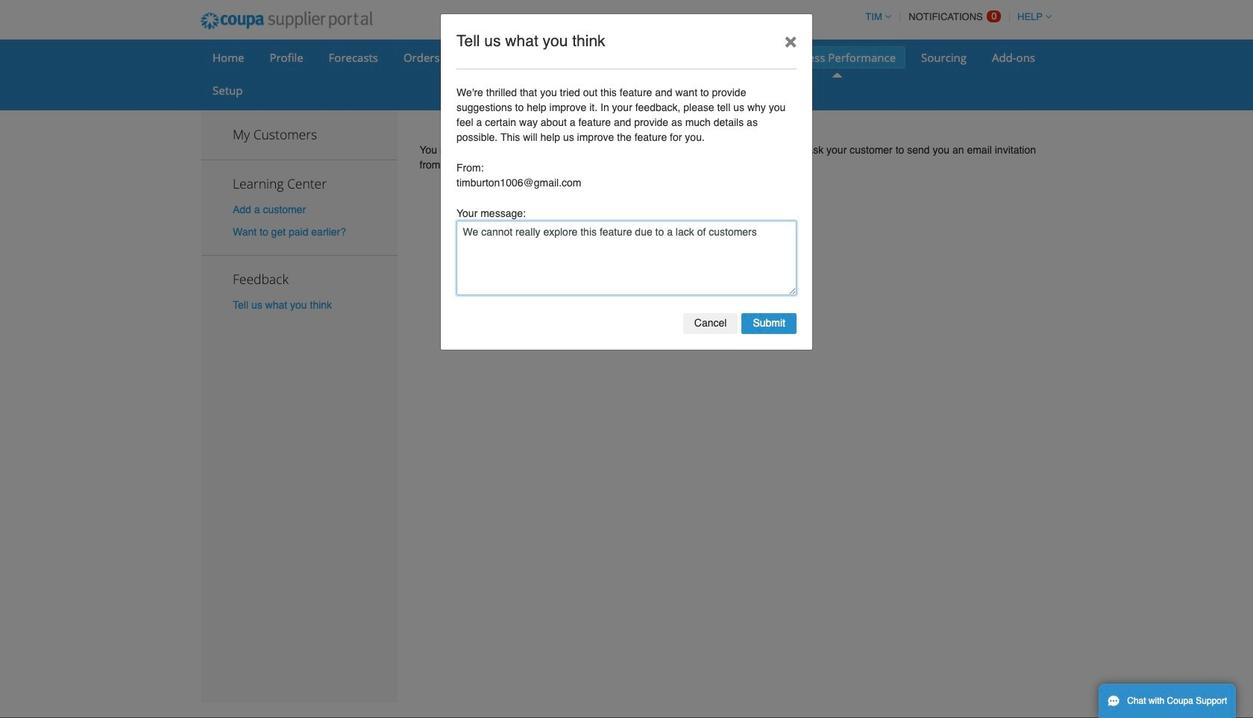 Task type: vqa. For each thing, say whether or not it's contained in the screenshot.
text field
yes



Task type: locate. For each thing, give the bounding box(es) containing it.
None text field
[[457, 221, 797, 295]]

coupa supplier portal image
[[190, 2, 382, 40]]

dialog
[[440, 13, 813, 351]]



